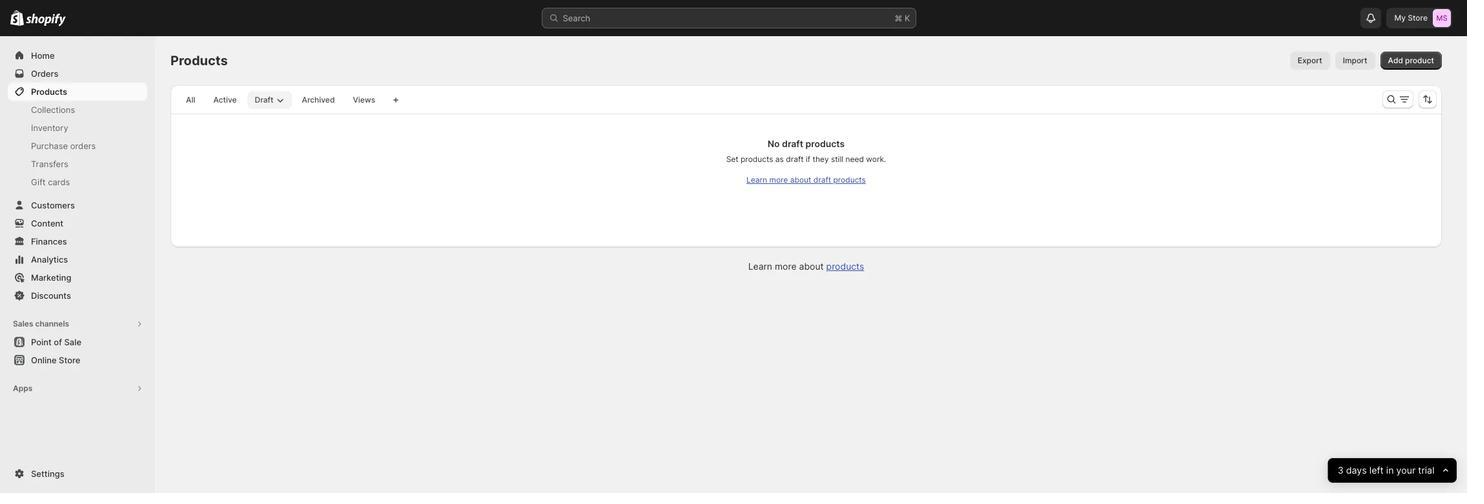 Task type: locate. For each thing, give the bounding box(es) containing it.
products up collections
[[31, 87, 67, 97]]

online store link
[[8, 351, 147, 369]]

your
[[1397, 465, 1416, 476]]

more
[[769, 175, 788, 185], [775, 261, 797, 272]]

draft down they
[[814, 175, 831, 185]]

0 vertical spatial about
[[790, 175, 811, 185]]

shopify image
[[10, 10, 24, 26], [26, 13, 66, 26]]

if
[[806, 154, 811, 164]]

1 vertical spatial products
[[31, 87, 67, 97]]

more left products link
[[775, 261, 797, 272]]

about
[[790, 175, 811, 185], [799, 261, 824, 272]]

0 vertical spatial products
[[170, 53, 228, 68]]

orders
[[31, 68, 58, 79]]

draft right the 'no'
[[782, 138, 803, 149]]

store for online store
[[59, 355, 80, 366]]

products
[[806, 138, 845, 149], [741, 154, 773, 164], [833, 175, 866, 185], [826, 261, 864, 272]]

1 horizontal spatial shopify image
[[26, 13, 66, 26]]

about left products link
[[799, 261, 824, 272]]

settings link
[[8, 465, 147, 483]]

gift cards link
[[8, 173, 147, 191]]

products
[[170, 53, 228, 68], [31, 87, 67, 97]]

products up all
[[170, 53, 228, 68]]

content link
[[8, 214, 147, 232]]

1 vertical spatial store
[[59, 355, 80, 366]]

store down sale at the left bottom of page
[[59, 355, 80, 366]]

collections
[[31, 105, 75, 115]]

my store
[[1395, 13, 1428, 23]]

draft for as
[[786, 154, 804, 164]]

learn
[[747, 175, 767, 185], [748, 261, 772, 272]]

1 vertical spatial draft
[[786, 154, 804, 164]]

draft
[[782, 138, 803, 149], [786, 154, 804, 164], [814, 175, 831, 185]]

sales
[[13, 319, 33, 329]]

more for learn more about draft products
[[769, 175, 788, 185]]

store
[[1408, 13, 1428, 23], [59, 355, 80, 366]]

0 horizontal spatial store
[[59, 355, 80, 366]]

point
[[31, 337, 52, 347]]

store inside online store link
[[59, 355, 80, 366]]

gift cards
[[31, 177, 70, 187]]

draft left if
[[786, 154, 804, 164]]

0 vertical spatial learn
[[747, 175, 767, 185]]

purchase orders
[[31, 141, 96, 151]]

content
[[31, 218, 63, 229]]

1 vertical spatial more
[[775, 261, 797, 272]]

about for draft
[[790, 175, 811, 185]]

k
[[905, 13, 910, 23]]

export button
[[1290, 52, 1330, 70]]

1 vertical spatial about
[[799, 261, 824, 272]]

⌘ k
[[895, 13, 910, 23]]

tab list
[[176, 90, 386, 109]]

more down as
[[769, 175, 788, 185]]

0 vertical spatial more
[[769, 175, 788, 185]]

1 horizontal spatial store
[[1408, 13, 1428, 23]]

work.
[[866, 154, 886, 164]]

no draft products
[[768, 138, 845, 149]]

still
[[831, 154, 844, 164]]

settings
[[31, 469, 64, 479]]

add product link
[[1380, 52, 1442, 70]]

online
[[31, 355, 57, 366]]

in
[[1387, 465, 1394, 476]]

my
[[1395, 13, 1406, 23]]

days
[[1347, 465, 1367, 476]]

learn more about draft products
[[747, 175, 866, 185]]

sales channels
[[13, 319, 69, 329]]

2 vertical spatial draft
[[814, 175, 831, 185]]

all
[[186, 95, 195, 105]]

0 vertical spatial store
[[1408, 13, 1428, 23]]

import
[[1343, 56, 1368, 65]]

export
[[1298, 56, 1322, 65]]

learn more about products
[[748, 261, 864, 272]]

store right my
[[1408, 13, 1428, 23]]

draft button
[[247, 91, 292, 109]]

marketing
[[31, 273, 71, 283]]

left
[[1370, 465, 1384, 476]]

archived
[[302, 95, 335, 105]]

learn for learn more about products
[[748, 261, 772, 272]]

tab list containing all
[[176, 90, 386, 109]]

about down set products as draft if they still need work.
[[790, 175, 811, 185]]

draft
[[255, 95, 274, 105]]

analytics
[[31, 254, 68, 265]]

sales channels button
[[8, 315, 147, 333]]

more for learn more about products
[[775, 261, 797, 272]]

1 vertical spatial learn
[[748, 261, 772, 272]]

active
[[213, 95, 237, 105]]

0 horizontal spatial shopify image
[[10, 10, 24, 26]]

1 horizontal spatial products
[[170, 53, 228, 68]]

purchase
[[31, 141, 68, 151]]

archived link
[[294, 91, 343, 109]]



Task type: describe. For each thing, give the bounding box(es) containing it.
0 vertical spatial draft
[[782, 138, 803, 149]]

3 days left in your trial
[[1338, 465, 1435, 476]]

products link
[[8, 83, 147, 101]]

finances
[[31, 236, 67, 247]]

about for products
[[799, 261, 824, 272]]

store for my store
[[1408, 13, 1428, 23]]

inventory
[[31, 123, 68, 133]]

0 horizontal spatial products
[[31, 87, 67, 97]]

as
[[775, 154, 784, 164]]

sale
[[64, 337, 81, 347]]

home
[[31, 50, 55, 61]]

set products as draft if they still need work.
[[726, 154, 886, 164]]

channels
[[35, 319, 69, 329]]

orders link
[[8, 65, 147, 83]]

point of sale link
[[8, 333, 147, 351]]

views link
[[345, 91, 383, 109]]

import button
[[1335, 52, 1375, 70]]

customers
[[31, 200, 75, 211]]

search
[[563, 13, 590, 23]]

draft for about
[[814, 175, 831, 185]]

⌘
[[895, 13, 902, 23]]

transfers
[[31, 159, 68, 169]]

they
[[813, 154, 829, 164]]

apps button
[[8, 380, 147, 398]]

my store image
[[1433, 9, 1451, 27]]

point of sale button
[[0, 333, 155, 351]]

point of sale
[[31, 337, 81, 347]]

discounts link
[[8, 287, 147, 305]]

learn for learn more about draft products
[[747, 175, 767, 185]]

all link
[[178, 91, 203, 109]]

transfers link
[[8, 155, 147, 173]]

add
[[1388, 56, 1403, 65]]

of
[[54, 337, 62, 347]]

marketing link
[[8, 269, 147, 287]]

customers link
[[8, 196, 147, 214]]

add product
[[1388, 56, 1434, 65]]

apps
[[13, 384, 32, 393]]

analytics link
[[8, 251, 147, 269]]

online store
[[31, 355, 80, 366]]

gift
[[31, 177, 46, 187]]

orders
[[70, 141, 96, 151]]

set
[[726, 154, 739, 164]]

finances link
[[8, 232, 147, 251]]

trial
[[1419, 465, 1435, 476]]

need
[[846, 154, 864, 164]]

3 days left in your trial button
[[1328, 459, 1457, 483]]

collections link
[[8, 101, 147, 119]]

active link
[[206, 91, 244, 109]]

views
[[353, 95, 375, 105]]

3
[[1338, 465, 1344, 476]]

purchase orders link
[[8, 137, 147, 155]]

product
[[1405, 56, 1434, 65]]

discounts
[[31, 291, 71, 301]]

cards
[[48, 177, 70, 187]]

learn more about draft products link
[[747, 175, 866, 185]]

products link
[[826, 261, 864, 272]]

inventory link
[[8, 119, 147, 137]]

no
[[768, 138, 780, 149]]

online store button
[[0, 351, 155, 369]]

home link
[[8, 46, 147, 65]]



Task type: vqa. For each thing, say whether or not it's contained in the screenshot.
Collections link
yes



